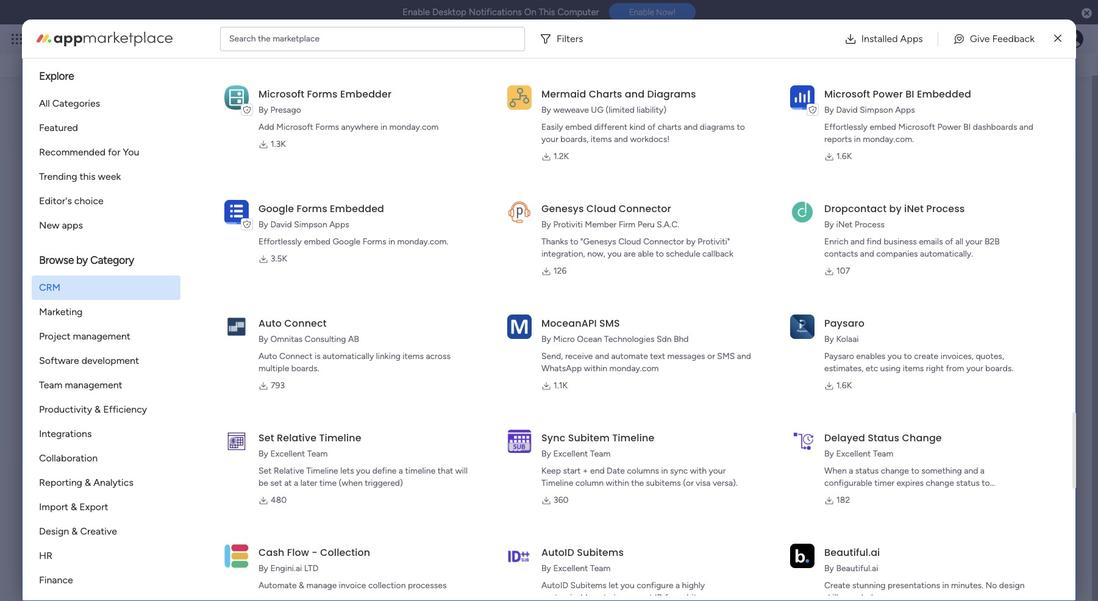 Task type: describe. For each thing, give the bounding box(es) containing it.
help for help center
[[933, 366, 952, 377]]

enable for enable desktop notifications on this computer
[[403, 7, 430, 18]]

you inside autoid subitems let you configure a highly customizable auto increment id for subitems
[[621, 581, 635, 591]]

all
[[956, 237, 964, 247]]

by inside beautiful.ai by beautiful.ai
[[825, 564, 834, 574]]

finance
[[39, 575, 73, 586]]

connect for auto connect is automatically linking items across multiple boards.
[[279, 351, 313, 362]]

app logo image for autoid subitems
[[508, 544, 532, 568]]

autoid for autoid subitems let you configure a highly customizable auto increment id for subitems
[[542, 581, 569, 591]]

app logo image for beautiful.ai
[[791, 544, 815, 568]]

enable now!
[[629, 7, 676, 17]]

connector inside thanks to "genesys cloud connector by protiviti" integration, now, you are able to schedule callback
[[644, 237, 684, 247]]

on
[[524, 7, 537, 18]]

weweave
[[554, 105, 589, 115]]

apps image
[[965, 33, 977, 45]]

etc
[[866, 364, 879, 374]]

& for manage
[[299, 581, 304, 591]]

productivity
[[39, 404, 92, 415]]

by inside the moceanapi sms by micro ocean technologies sdn bhd
[[542, 334, 551, 345]]

timeline for set relative timeline lets you define a timeline that will be set at a later time (when triggered)
[[306, 466, 338, 476]]

charts
[[658, 122, 682, 132]]

team for delayed status change
[[873, 449, 894, 459]]

by inside genesys cloud connector by protiviti member firm peru s.a.c.
[[542, 220, 551, 230]]

team for set relative timeline
[[307, 449, 328, 459]]

forms inside the google forms embedded by david simpson apps
[[297, 202, 327, 216]]

and right or
[[737, 351, 752, 362]]

import
[[39, 501, 68, 513]]

connector inside genesys cloud connector by protiviti member firm peru s.a.c.
[[619, 202, 671, 216]]

send,
[[542, 351, 563, 362]]

across
[[426, 351, 451, 362]]

moceanapi sms by micro ocean technologies sdn bhd
[[542, 317, 689, 345]]

(or
[[683, 478, 694, 489]]

add microsoft forms anywhere in monday.com
[[259, 122, 439, 132]]

help center element
[[885, 354, 1068, 403]]

beautiful.ai by beautiful.ai
[[825, 546, 881, 574]]

1 horizontal spatial workspaces
[[226, 54, 278, 66]]

and inside the effortlessly embed microsoft power bi dashboards and reports in monday.com.
[[1020, 122, 1034, 132]]

see plans
[[213, 34, 250, 44]]

excellent for relative
[[270, 449, 305, 459]]

and right charts in the right of the page
[[684, 122, 698, 132]]

work management > main workspace for marketing plan
[[272, 245, 414, 256]]

m
[[68, 502, 80, 519]]

work management > main workspace for notes
[[70, 245, 212, 256]]

your right invite
[[158, 395, 178, 406]]

templates inside button
[[972, 233, 1016, 245]]

team management
[[39, 379, 122, 391]]

0 vertical spatial beautiful.ai
[[825, 546, 881, 560]]

recommended for you
[[39, 146, 139, 158]]

1 vertical spatial change
[[926, 478, 955, 489]]

subitems inside keep start + end date columns in sync with your timeline column within the subitems (or visa versa).
[[646, 478, 681, 489]]

team for sync subitem timeline
[[590, 449, 611, 459]]

enrich and find business emails of all your b2b contacts and companies automatically.
[[825, 237, 1000, 259]]

team inside the autoid subitems by excellent team
[[590, 564, 611, 574]]

search the marketplace
[[229, 33, 320, 44]]

easily embed different kind of charts and diagrams to your boards, items and workdocs!
[[542, 122, 745, 145]]

auto connect by omnitas consulting ab
[[259, 317, 359, 345]]

the inside keep start + end date columns in sync with your timeline column within the subitems (or visa versa).
[[632, 478, 644, 489]]

schedule
[[666, 249, 701, 259]]

embed for charts
[[566, 122, 592, 132]]

excellent for status
[[837, 449, 871, 459]]

app logo image for moceanapi sms
[[508, 315, 532, 339]]

forms right the 'plan'
[[363, 237, 386, 247]]

let
[[609, 581, 619, 591]]

workspace image
[[59, 496, 88, 526]]

0 vertical spatial monday.com
[[389, 122, 439, 132]]

invoices,
[[941, 351, 974, 362]]

a right at
[[294, 478, 298, 489]]

inbox
[[180, 54, 205, 66]]

whatsapp
[[542, 364, 582, 374]]

management up the development
[[73, 331, 130, 342]]

public board image
[[257, 224, 270, 238]]

protiviti"
[[698, 237, 730, 247]]

paysaro for paysaro by kolaai
[[825, 317, 865, 331]]

in inside boost your workflow in minutes with ready-made templates
[[985, 192, 992, 203]]

0 vertical spatial the
[[258, 33, 271, 44]]

management up the quickly access your recent boards, inbox and workspaces
[[123, 32, 190, 46]]

items inside "auto connect is automatically linking items across multiple boards."
[[403, 351, 424, 362]]

by inside thanks to "genesys cloud connector by protiviti" integration, now, you are able to schedule callback
[[687, 237, 696, 247]]

app logo image for delayed status change
[[791, 429, 815, 454]]

1.6k for by
[[837, 381, 852, 391]]

app logo image for genesys cloud connector
[[508, 200, 532, 224]]

notes
[[72, 225, 99, 237]]

microsoft power bi embedded by david simpson apps
[[825, 87, 972, 115]]

templates image image
[[896, 96, 1057, 181]]

by inside microsoft forms embedder by presago
[[259, 105, 268, 115]]

1 horizontal spatial inet
[[905, 202, 924, 216]]

-
[[312, 546, 318, 560]]

enable now! button
[[609, 3, 696, 22]]

microsoft inside the effortlessly embed microsoft power bi dashboards and reports in monday.com.
[[899, 122, 936, 132]]

work for marketing plan
[[272, 245, 290, 256]]

needed.
[[845, 593, 875, 601]]

boards. inside "auto connect is automatically linking items across multiple boards."
[[291, 364, 319, 374]]

and left find
[[851, 237, 865, 247]]

monday.com inside send, receive and automate text messages or sms and whatsapp within monday.com
[[610, 364, 659, 374]]

1 horizontal spatial google
[[333, 237, 361, 247]]

a right define in the left of the page
[[399, 466, 403, 476]]

subitems inside autoid subitems let you configure a highly customizable auto increment id for subitems
[[678, 593, 713, 601]]

by inside "sync subitem timeline by excellent team"
[[542, 449, 551, 459]]

for inside autoid subitems let you configure a highly customizable auto increment id for subitems
[[665, 593, 676, 601]]

explore for explore templates
[[937, 233, 970, 245]]

your down apps marketplace image
[[92, 54, 112, 66]]

google inside the google forms embedded by david simpson apps
[[259, 202, 294, 216]]

a inside autoid subitems let you configure a highly customizable auto increment id for subitems
[[676, 581, 680, 591]]

cloud inside genesys cloud connector by protiviti member firm peru s.a.c.
[[587, 202, 616, 216]]

when
[[825, 466, 847, 476]]

dapulse close image
[[1082, 7, 1093, 20]]

multiple
[[259, 364, 289, 374]]

team down software
[[39, 379, 62, 391]]

now!
[[657, 7, 676, 17]]

give feedback
[[909, 48, 968, 59]]

0 vertical spatial start
[[251, 395, 271, 406]]

efficiency
[[103, 404, 147, 415]]

design & creative
[[39, 526, 117, 537]]

0 vertical spatial for
[[108, 146, 121, 158]]

app logo image for mermaid charts and diagrams
[[508, 85, 532, 110]]

find
[[867, 237, 882, 247]]

feedback
[[993, 33, 1035, 44]]

software
[[39, 355, 79, 367]]

by inside cash flow - collection by engini.ai ltd
[[259, 564, 268, 574]]

or
[[708, 351, 715, 362]]

forms down microsoft forms embedder by presago
[[316, 122, 339, 132]]

1 image
[[920, 25, 931, 39]]

invite members image
[[938, 33, 950, 45]]

enable for enable now!
[[629, 7, 655, 17]]

filters button
[[535, 27, 593, 51]]

automatically
[[323, 351, 374, 362]]

in inside keep start + end date columns in sync with your timeline column within the subitems (or visa versa).
[[662, 466, 668, 476]]

app logo image for paysaro
[[791, 315, 815, 339]]

microsoft inside microsoft forms embedder by presago
[[259, 87, 305, 101]]

different
[[594, 122, 628, 132]]

reporting & analytics
[[39, 477, 134, 489]]

management down marketing plan
[[293, 245, 343, 256]]

marketing for marketing
[[39, 306, 83, 318]]

dropcontact
[[825, 202, 887, 216]]

of inside "enrich and find business emails of all your b2b contacts and companies automatically."
[[946, 237, 954, 247]]

trending this week
[[39, 171, 121, 182]]

of inside easily embed different kind of charts and diagrams to your boards, items and workdocs!
[[648, 122, 656, 132]]

you inside thanks to "genesys cloud connector by protiviti" integration, now, you are able to schedule callback
[[608, 249, 622, 259]]

monday
[[54, 32, 96, 46]]

time
[[320, 478, 337, 489]]

boost your workflow in minutes with ready-made templates
[[892, 192, 1051, 218]]

& for efficiency
[[95, 404, 101, 415]]

crm
[[39, 282, 60, 293]]

workdocs!
[[630, 134, 670, 145]]

your inside boost your workflow in minutes with ready-made templates
[[920, 192, 940, 203]]

0 horizontal spatial inet
[[837, 220, 853, 230]]

engini.ai
[[270, 564, 302, 574]]

installed apps
[[862, 33, 923, 44]]

close my workspaces image
[[39, 460, 54, 474]]

& for creative
[[71, 526, 78, 537]]

a up the configurable
[[849, 466, 854, 476]]

s.a.c.
[[657, 220, 680, 230]]

connect for auto connect by omnitas consulting ab
[[284, 317, 327, 331]]

embedder
[[340, 87, 392, 101]]

embedded inside the google forms embedded by david simpson apps
[[330, 202, 384, 216]]

in right anywhere
[[381, 122, 387, 132]]

explore for explore
[[39, 70, 74, 83]]

timeline
[[405, 466, 436, 476]]

and down find
[[861, 249, 875, 259]]

minutes.
[[952, 581, 984, 591]]

liability)
[[637, 105, 667, 115]]

microsoft forms embedder by presago
[[259, 87, 392, 115]]

templates inside boost your workflow in minutes with ready-made templates
[[948, 206, 991, 218]]

cloud inside thanks to "genesys cloud connector by protiviti" integration, now, you are able to schedule callback
[[619, 237, 641, 247]]

search inside "button"
[[1028, 48, 1058, 59]]

your inside easily embed different kind of charts and diagrams to your boards, items and workdocs!
[[542, 134, 559, 145]]

visited
[[104, 102, 138, 115]]

editor's choice
[[39, 195, 104, 207]]

messages
[[668, 351, 706, 362]]

set for set relative timeline lets you define a timeline that will be set at a later time (when triggered)
[[259, 466, 272, 476]]

in left "add to favorites" image
[[389, 237, 395, 247]]

1.6k for power
[[837, 151, 852, 162]]

simpson inside microsoft power bi embedded by david simpson apps
[[860, 105, 893, 115]]

and inside mermaid charts and diagrams by weweave ug (limited liability)
[[625, 87, 645, 101]]

autoid for autoid subitems by excellent team
[[542, 546, 575, 560]]

explore templates
[[937, 233, 1016, 245]]

timeline inside keep start + end date columns in sync with your timeline column within the subitems (or visa versa).
[[542, 478, 574, 489]]

nov
[[803, 341, 820, 352]]

480
[[271, 495, 287, 506]]

quotes,
[[976, 351, 1005, 362]]

you inside set relative timeline lets you define a timeline that will be set at a later time (when triggered)
[[356, 466, 370, 476]]

keep
[[542, 466, 561, 476]]

power inside microsoft power bi embedded by david simpson apps
[[873, 87, 903, 101]]

collaboration
[[39, 453, 98, 464]]

subitems for autoid subitems by excellent team
[[577, 546, 624, 560]]

diagrams
[[647, 87, 696, 101]]

give for give feedback
[[970, 33, 990, 44]]

peru
[[638, 220, 655, 230]]

computer
[[558, 7, 599, 18]]

0 vertical spatial boards,
[[145, 54, 178, 66]]

something.
[[825, 490, 867, 501]]

select product image
[[11, 33, 23, 45]]

0 horizontal spatial main
[[97, 497, 121, 510]]

your inside the paysaro enables you to create invoices, quotes, estimates, etc using items right from your boards.
[[967, 364, 984, 374]]

with inside keep start + end date columns in sync with your timeline column within the subitems (or visa versa).
[[690, 466, 707, 476]]

start inside keep start + end date columns in sync with your timeline column within the subitems (or visa versa).
[[563, 466, 581, 476]]

by inside dropcontact by inet process by inet process
[[825, 220, 834, 230]]

charts
[[589, 87, 623, 101]]

column
[[576, 478, 604, 489]]

member
[[585, 220, 617, 230]]

you inside the paysaro enables you to create invoices, quotes, estimates, etc using items right from your boards.
[[888, 351, 902, 362]]

work for notes
[[70, 245, 88, 256]]

micro
[[554, 334, 575, 345]]

& for export
[[71, 501, 77, 513]]

status
[[868, 431, 900, 445]]

app logo image for sync subitem timeline
[[508, 429, 532, 454]]

auto for auto connect by omnitas consulting ab
[[259, 317, 282, 331]]

bi inside microsoft power bi embedded by david simpson apps
[[906, 87, 915, 101]]

notifications
[[469, 7, 522, 18]]

close update feed (inbox) image
[[39, 292, 54, 307]]

see
[[213, 34, 228, 44]]

callback
[[703, 249, 734, 259]]

marketing for marketing plan
[[274, 225, 320, 237]]

date
[[607, 466, 625, 476]]

apps inside microsoft power bi embedded by david simpson apps
[[896, 105, 915, 115]]

relative for set relative timeline lets you define a timeline that will be set at a later time (when triggered)
[[274, 466, 304, 476]]

app logo image for set relative timeline
[[224, 429, 249, 454]]

diagrams
[[700, 122, 735, 132]]

cash flow - collection by engini.ai ltd
[[259, 546, 370, 574]]



Task type: vqa. For each thing, say whether or not it's contained in the screenshot.


Task type: locate. For each thing, give the bounding box(es) containing it.
2 boards. from the left
[[986, 364, 1014, 374]]

1 vertical spatial status
[[957, 478, 980, 489]]

status
[[856, 466, 879, 476], [957, 478, 980, 489]]

monday.com.
[[863, 134, 914, 145], [397, 237, 449, 247]]

cloud up member in the top right of the page
[[587, 202, 616, 216]]

1 vertical spatial boards,
[[561, 134, 589, 145]]

that
[[438, 466, 453, 476]]

connect down omnitas
[[279, 351, 313, 362]]

change up timer on the right of the page
[[881, 466, 909, 476]]

embed for power
[[870, 122, 897, 132]]

by left kolaai on the bottom right of the page
[[825, 334, 834, 345]]

0 horizontal spatial bi
[[906, 87, 915, 101]]

within down receive
[[584, 364, 608, 374]]

1 vertical spatial david
[[270, 220, 292, 230]]

0 vertical spatial monday.com.
[[863, 134, 914, 145]]

0 vertical spatial give
[[970, 33, 990, 44]]

for
[[108, 146, 121, 158], [665, 593, 676, 601]]

0 horizontal spatial workspaces
[[74, 460, 135, 474]]

by
[[890, 202, 902, 216], [687, 237, 696, 247], [76, 254, 88, 267]]

work
[[99, 32, 121, 46], [70, 245, 88, 256], [272, 245, 290, 256]]

paysaro for paysaro enables you to create invoices, quotes, estimates, etc using items right from your boards.
[[825, 351, 855, 362]]

0 vertical spatial search
[[229, 33, 256, 44]]

subitems up auto
[[571, 581, 607, 591]]

2 paysaro from the top
[[825, 351, 855, 362]]

1 vertical spatial with
[[690, 466, 707, 476]]

1 horizontal spatial marketing
[[274, 225, 320, 237]]

boards. down is
[[291, 364, 319, 374]]

timeline for sync subitem timeline by excellent team
[[613, 431, 655, 445]]

technologies
[[604, 334, 655, 345]]

by inside auto connect by omnitas consulting ab
[[259, 334, 268, 345]]

dapulse x slim image
[[1055, 31, 1062, 46]]

subitems inside the autoid subitems by excellent team
[[577, 546, 624, 560]]

0 horizontal spatial by
[[76, 254, 88, 267]]

david inside the google forms embedded by david simpson apps
[[270, 220, 292, 230]]

and up (limited
[[625, 87, 645, 101]]

by inside paysaro by kolaai
[[825, 334, 834, 345]]

0 vertical spatial sms
[[600, 317, 620, 331]]

cloud up "are"
[[619, 237, 641, 247]]

a right something
[[981, 466, 985, 476]]

david up reports
[[837, 105, 858, 115]]

will
[[456, 466, 468, 476]]

sms inside send, receive and automate text messages or sms and whatsapp within monday.com
[[718, 351, 735, 362]]

apps inside the google forms embedded by david simpson apps
[[329, 220, 349, 230]]

2 set from the top
[[259, 466, 272, 476]]

1 horizontal spatial boards,
[[561, 134, 589, 145]]

0 horizontal spatial david
[[270, 220, 292, 230]]

1 vertical spatial set
[[259, 466, 272, 476]]

set inside set relative timeline by excellent team
[[259, 431, 274, 445]]

help image
[[1022, 33, 1034, 45]]

0 vertical spatial items
[[591, 134, 612, 145]]

0 horizontal spatial boards.
[[291, 364, 319, 374]]

0 vertical spatial workspaces
[[226, 54, 278, 66]]

0 vertical spatial by
[[890, 202, 902, 216]]

1 horizontal spatial by
[[687, 237, 696, 247]]

app logo image for cash flow - collection
[[224, 544, 249, 568]]

desktop
[[432, 7, 467, 18]]

1 auto from the top
[[259, 317, 282, 331]]

manage
[[307, 581, 337, 591]]

auto up the multiple
[[259, 351, 277, 362]]

relative down the collaborating
[[277, 431, 317, 445]]

quick search results list box
[[39, 116, 856, 278]]

dashboards
[[973, 122, 1018, 132]]

0 vertical spatial status
[[856, 466, 879, 476]]

main for notes
[[150, 245, 168, 256]]

within inside keep start + end date columns in sync with your timeline column within the subitems (or visa versa).
[[606, 478, 629, 489]]

by for inet
[[890, 202, 902, 216]]

1 vertical spatial process
[[855, 220, 885, 230]]

1 vertical spatial paysaro
[[825, 351, 855, 362]]

1 horizontal spatial effortlessly
[[825, 122, 868, 132]]

in inside the effortlessly embed microsoft power bi dashboards and reports in monday.com.
[[854, 134, 861, 145]]

1 vertical spatial give
[[909, 48, 928, 59]]

0 horizontal spatial power
[[873, 87, 903, 101]]

1 vertical spatial for
[[665, 593, 676, 601]]

your up versa).
[[709, 466, 726, 476]]

help inside button
[[1005, 571, 1027, 583]]

power inside the effortlessly embed microsoft power bi dashboards and reports in monday.com.
[[938, 122, 962, 132]]

1 horizontal spatial cloud
[[619, 237, 641, 247]]

your right 'all'
[[966, 237, 983, 247]]

help for help
[[1005, 571, 1027, 583]]

0 vertical spatial with
[[1032, 192, 1051, 203]]

0 horizontal spatial help
[[933, 366, 952, 377]]

status down something
[[957, 478, 980, 489]]

0 vertical spatial embedded
[[917, 87, 972, 101]]

bi inside the effortlessly embed microsoft power bi dashboards and reports in monday.com.
[[964, 122, 971, 132]]

by up enrich at the top right of the page
[[825, 220, 834, 230]]

0 vertical spatial paysaro
[[825, 317, 865, 331]]

1 vertical spatial the
[[632, 478, 644, 489]]

subitem
[[568, 431, 610, 445]]

create
[[825, 581, 851, 591]]

team up later
[[307, 449, 328, 459]]

moceanapi
[[542, 317, 597, 331]]

2 > from the left
[[345, 245, 350, 256]]

1 vertical spatial start
[[563, 466, 581, 476]]

to inside easily embed different kind of charts and diagrams to your boards, items and workdocs!
[[737, 122, 745, 132]]

microsoft
[[259, 87, 305, 101], [825, 87, 871, 101], [276, 122, 313, 132], [899, 122, 936, 132]]

app logo image for auto connect
[[224, 315, 249, 339]]

1 vertical spatial autoid
[[542, 581, 569, 591]]

by up easily
[[542, 105, 551, 115]]

give for give feedback
[[909, 48, 928, 59]]

0 vertical spatial bi
[[906, 87, 915, 101]]

& down ltd
[[299, 581, 304, 591]]

minutes
[[995, 192, 1030, 203]]

0 horizontal spatial google
[[259, 202, 294, 216]]

&
[[95, 404, 101, 415], [85, 477, 91, 489], [71, 501, 77, 513], [71, 526, 78, 537], [299, 581, 304, 591]]

relative
[[277, 431, 317, 445], [274, 466, 304, 476]]

create
[[915, 351, 939, 362]]

genesys
[[542, 202, 584, 216]]

workspace for notes
[[171, 245, 212, 256]]

0 vertical spatial google
[[259, 202, 294, 216]]

and right dashboards
[[1020, 122, 1034, 132]]

set for set relative timeline by excellent team
[[259, 431, 274, 445]]

cash
[[259, 546, 285, 560]]

> for notes
[[143, 245, 148, 256]]

you up the using
[[888, 351, 902, 362]]

2 work management > main workspace from the left
[[272, 245, 414, 256]]

and down see
[[207, 54, 223, 66]]

see plans button
[[197, 30, 256, 48]]

embed inside the effortlessly embed microsoft power bi dashboards and reports in monday.com.
[[870, 122, 897, 132]]

enables
[[857, 351, 886, 362]]

1 paysaro from the top
[[825, 317, 865, 331]]

and down the ocean
[[595, 351, 609, 362]]

excellent inside delayed status change by excellent team
[[837, 449, 871, 459]]

auto for auto connect is automatically linking items across multiple boards.
[[259, 351, 277, 362]]

items down 'create'
[[903, 364, 924, 374]]

embed for forms
[[304, 237, 331, 247]]

team inside "sync subitem timeline by excellent team"
[[590, 449, 611, 459]]

0 horizontal spatial sms
[[600, 317, 620, 331]]

effortlessly for google
[[259, 237, 302, 247]]

1 vertical spatial google
[[333, 237, 361, 247]]

search down help image
[[1028, 48, 1058, 59]]

apps inside button
[[901, 33, 923, 44]]

kendall parks image
[[1064, 29, 1084, 49]]

all
[[39, 98, 50, 109]]

ltd
[[304, 564, 319, 574]]

1 horizontal spatial monday.com.
[[863, 134, 914, 145]]

david inside microsoft power bi embedded by david simpson apps
[[837, 105, 858, 115]]

collection
[[320, 546, 370, 560]]

autoid
[[542, 546, 575, 560], [542, 581, 569, 591]]

1 vertical spatial effortlessly
[[259, 237, 302, 247]]

simpson inside the google forms embedded by david simpson apps
[[294, 220, 327, 230]]

simpson up the effortlessly embed microsoft power bi dashboards and reports in monday.com.
[[860, 105, 893, 115]]

add to favorites image
[[418, 225, 430, 237]]

productivity & efficiency
[[39, 404, 147, 415]]

2 horizontal spatial items
[[903, 364, 924, 374]]

new
[[39, 220, 59, 231]]

0 horizontal spatial monday.com.
[[397, 237, 449, 247]]

b2b
[[985, 237, 1000, 247]]

excellent
[[270, 449, 305, 459], [554, 449, 588, 459], [837, 449, 871, 459], [554, 564, 588, 574]]

2 auto from the top
[[259, 351, 277, 362]]

1 vertical spatial items
[[403, 351, 424, 362]]

forms up marketing plan
[[297, 202, 327, 216]]

(limited
[[606, 105, 635, 115]]

> for marketing plan
[[345, 245, 350, 256]]

0 vertical spatial of
[[648, 122, 656, 132]]

beautiful.ai
[[825, 546, 881, 560], [837, 564, 879, 574]]

timeline inside "sync subitem timeline by excellent team"
[[613, 431, 655, 445]]

1 vertical spatial bi
[[964, 122, 971, 132]]

a
[[399, 466, 403, 476], [849, 466, 854, 476], [981, 466, 985, 476], [294, 478, 298, 489], [676, 581, 680, 591]]

featured
[[39, 122, 78, 134]]

excellent inside "sync subitem timeline by excellent team"
[[554, 449, 588, 459]]

browse by category
[[39, 254, 134, 267]]

in
[[381, 122, 387, 132], [854, 134, 861, 145], [985, 192, 992, 203], [389, 237, 395, 247], [662, 466, 668, 476], [943, 581, 949, 591]]

give inside button
[[970, 33, 990, 44]]

apps marketplace image
[[37, 31, 173, 46]]

with
[[1032, 192, 1051, 203], [690, 466, 707, 476]]

& for analytics
[[85, 477, 91, 489]]

change down something
[[926, 478, 955, 489]]

marketing inside quick search results list box
[[274, 225, 320, 237]]

relative for set relative timeline by excellent team
[[277, 431, 317, 445]]

1 vertical spatial templates
[[972, 233, 1016, 245]]

companies
[[877, 249, 918, 259]]

connect inside auto connect by omnitas consulting ab
[[284, 317, 327, 331]]

1 vertical spatial cloud
[[619, 237, 641, 247]]

process up find
[[855, 220, 885, 230]]

quickly
[[24, 54, 58, 66]]

search right see
[[229, 33, 256, 44]]

1 vertical spatial inet
[[837, 220, 853, 230]]

start left +
[[563, 466, 581, 476]]

2 1.6k from the top
[[837, 381, 852, 391]]

0 horizontal spatial explore
[[39, 70, 74, 83]]

design
[[39, 526, 69, 537]]

autoid inside the autoid subitems by excellent team
[[542, 546, 575, 560]]

timeline inside set relative timeline by excellent team
[[319, 431, 362, 445]]

v2 bolt switch image
[[990, 47, 997, 61]]

inet up enrich at the top right of the page
[[837, 220, 853, 230]]

this
[[80, 171, 96, 182]]

management down notes
[[90, 245, 141, 256]]

give up "v2 bolt switch" icon
[[970, 33, 990, 44]]

0 vertical spatial simpson
[[860, 105, 893, 115]]

1 vertical spatial subitems
[[678, 593, 713, 601]]

app logo image
[[224, 85, 249, 110], [508, 85, 532, 110], [791, 85, 815, 110], [224, 200, 249, 224], [508, 200, 532, 224], [791, 200, 815, 224], [224, 315, 249, 339], [508, 315, 532, 339], [791, 315, 815, 339], [224, 429, 249, 454], [508, 429, 532, 454], [791, 429, 815, 454], [224, 544, 249, 568], [508, 544, 532, 568], [791, 544, 815, 568]]

2 autoid from the top
[[542, 581, 569, 591]]

and
[[207, 54, 223, 66], [625, 87, 645, 101], [684, 122, 698, 132], [1020, 122, 1034, 132], [614, 134, 628, 145], [851, 237, 865, 247], [861, 249, 875, 259], [595, 351, 609, 362], [737, 351, 752, 362], [232, 395, 248, 406], [965, 466, 979, 476]]

by inside mermaid charts and diagrams by weweave ug (limited liability)
[[542, 105, 551, 115]]

timeline
[[319, 431, 362, 445], [613, 431, 655, 445], [306, 466, 338, 476], [542, 478, 574, 489]]

enable left now! on the right top of page
[[629, 7, 655, 17]]

1 set from the top
[[259, 431, 274, 445]]

simpson
[[860, 105, 893, 115], [294, 220, 327, 230]]

& right design
[[71, 526, 78, 537]]

by up the thanks
[[542, 220, 551, 230]]

0 vertical spatial help
[[933, 366, 952, 377]]

0 vertical spatial connect
[[284, 317, 327, 331]]

help right no
[[1005, 571, 1027, 583]]

access
[[60, 54, 90, 66]]

in inside create stunning presentations in minutes. no design skills needed.
[[943, 581, 949, 591]]

beautiful.ai inside beautiful.ai by beautiful.ai
[[837, 564, 879, 574]]

component image
[[54, 244, 65, 255]]

0 horizontal spatial change
[[881, 466, 909, 476]]

relative inside set relative timeline lets you define a timeline that will be set at a later time (when triggered)
[[274, 466, 304, 476]]

feedback
[[930, 48, 968, 59]]

by inside the autoid subitems by excellent team
[[542, 564, 551, 574]]

1 vertical spatial within
[[606, 478, 629, 489]]

1 horizontal spatial change
[[926, 478, 955, 489]]

app logo image for dropcontact by inet process
[[791, 200, 815, 224]]

microsoft up presago
[[259, 87, 305, 101]]

end
[[590, 466, 605, 476]]

0 vertical spatial process
[[927, 202, 965, 216]]

by up business at the right top of page
[[890, 202, 902, 216]]

1 horizontal spatial >
[[345, 245, 350, 256]]

power left dashboards
[[938, 122, 962, 132]]

1 vertical spatial monday.com
[[610, 364, 659, 374]]

linking
[[376, 351, 401, 362]]

(inbox)
[[121, 293, 158, 306]]

workspaces down plans
[[226, 54, 278, 66]]

0 vertical spatial explore
[[39, 70, 74, 83]]

boost
[[892, 192, 918, 203]]

delayed status change by excellent team
[[825, 431, 942, 459]]

main for marketing plan
[[352, 245, 371, 256]]

google down the google forms embedded by david simpson apps
[[333, 237, 361, 247]]

within inside send, receive and automate text messages or sms and whatsapp within monday.com
[[584, 364, 608, 374]]

0 vertical spatial auto
[[259, 317, 282, 331]]

paysaro by kolaai
[[825, 317, 865, 345]]

excellent inside the autoid subitems by excellent team
[[554, 564, 588, 574]]

microsoft down presago
[[276, 122, 313, 132]]

help
[[933, 366, 952, 377], [1005, 571, 1027, 583]]

2 horizontal spatial by
[[890, 202, 902, 216]]

set relative timeline lets you define a timeline that will be set at a later time (when triggered)
[[259, 466, 468, 489]]

forms up add microsoft forms anywhere in monday.com
[[307, 87, 338, 101]]

1 horizontal spatial monday.com
[[610, 364, 659, 374]]

and inside when a status change to something and a configurable timer expires change status to something.
[[965, 466, 979, 476]]

1 vertical spatial sms
[[718, 351, 735, 362]]

columns
[[627, 466, 659, 476]]

timeline for set relative timeline by excellent team
[[319, 431, 362, 445]]

my
[[56, 460, 72, 474]]

0 horizontal spatial work management > main workspace
[[70, 245, 212, 256]]

0 horizontal spatial search
[[229, 33, 256, 44]]

+
[[583, 466, 588, 476]]

1 horizontal spatial process
[[927, 202, 965, 216]]

v2 user feedback image
[[895, 47, 904, 61]]

excellent for subitem
[[554, 449, 588, 459]]

boards, inside easily embed different kind of charts and diagrams to your boards, items and workdocs!
[[561, 134, 589, 145]]

1 vertical spatial explore
[[937, 233, 970, 245]]

excellent inside set relative timeline by excellent team
[[270, 449, 305, 459]]

sms inside the moceanapi sms by micro ocean technologies sdn bhd
[[600, 317, 620, 331]]

relative up at
[[274, 466, 304, 476]]

subitems up let at the bottom of the page
[[577, 546, 624, 560]]

send, receive and automate text messages or sms and whatsapp within monday.com
[[542, 351, 752, 374]]

team inside set relative timeline by excellent team
[[307, 449, 328, 459]]

1 horizontal spatial search
[[1028, 48, 1058, 59]]

management up productivity & efficiency
[[65, 379, 122, 391]]

start
[[251, 395, 271, 406], [563, 466, 581, 476]]

monday.com right anywhere
[[389, 122, 439, 132]]

auto inside auto connect by omnitas consulting ab
[[259, 317, 282, 331]]

explore templates button
[[892, 227, 1061, 251]]

when a status change to something and a configurable timer expires change status to something.
[[825, 466, 990, 501]]

explore up automatically.
[[937, 233, 970, 245]]

by inside microsoft power bi embedded by david simpson apps
[[825, 105, 834, 115]]

0 horizontal spatial work
[[70, 245, 88, 256]]

marketplace
[[273, 33, 320, 44]]

templates
[[948, 206, 991, 218], [972, 233, 1016, 245]]

excellent up customizable
[[554, 564, 588, 574]]

1 horizontal spatial explore
[[937, 233, 970, 245]]

enable left desktop
[[403, 7, 430, 18]]

boards, left the inbox
[[145, 54, 178, 66]]

by inside delayed status change by excellent team
[[825, 449, 834, 459]]

0 horizontal spatial start
[[251, 395, 271, 406]]

subitems for autoid subitems let you configure a highly customizable auto increment id for subitems
[[571, 581, 607, 591]]

monday.com. inside the effortlessly embed microsoft power bi dashboards and reports in monday.com.
[[863, 134, 914, 145]]

your inside "enrich and find business emails of all your b2b contacts and companies automatically."
[[966, 237, 983, 247]]

power
[[873, 87, 903, 101], [938, 122, 962, 132]]

1 > from the left
[[143, 245, 148, 256]]

0 vertical spatial apps
[[901, 33, 923, 44]]

work management > main workspace up (inbox)
[[70, 245, 212, 256]]

sdn
[[657, 334, 672, 345]]

team down "status" at the bottom of the page
[[873, 449, 894, 459]]

0 horizontal spatial with
[[690, 466, 707, 476]]

effortlessly for microsoft
[[825, 122, 868, 132]]

by up schedule
[[687, 237, 696, 247]]

connector up peru
[[619, 202, 671, 216]]

work management > main workspace down the 'plan'
[[272, 245, 414, 256]]

items inside the paysaro enables you to create invoices, quotes, estimates, etc using items right from your boards.
[[903, 364, 924, 374]]

by inside the google forms embedded by david simpson apps
[[259, 220, 268, 230]]

your down easily
[[542, 134, 559, 145]]

by inside set relative timeline by excellent team
[[259, 449, 268, 459]]

1 vertical spatial embedded
[[330, 202, 384, 216]]

enrich
[[825, 237, 849, 247]]

for right the id
[[665, 593, 676, 601]]

inbox image
[[911, 33, 924, 45]]

power down v2 user feedback "image"
[[873, 87, 903, 101]]

give feedback link
[[944, 27, 1045, 51]]

auto inside "auto connect is automatically linking items across multiple boards."
[[259, 351, 277, 362]]

work right component image
[[272, 245, 290, 256]]

1 boards. from the left
[[291, 364, 319, 374]]

main
[[150, 245, 168, 256], [352, 245, 371, 256], [97, 497, 121, 510]]

private board image
[[54, 224, 68, 238]]

versa).
[[713, 478, 738, 489]]

0 horizontal spatial >
[[143, 245, 148, 256]]

in left the minutes
[[985, 192, 992, 203]]

0 vertical spatial within
[[584, 364, 608, 374]]

1 1.6k from the top
[[837, 151, 852, 162]]

2 horizontal spatial embed
[[870, 122, 897, 132]]

182
[[837, 495, 850, 506]]

help down the invoices,
[[933, 366, 952, 377]]

simpson up effortlessly embed google forms in monday.com.
[[294, 220, 327, 230]]

work right component icon
[[70, 245, 88, 256]]

0 horizontal spatial status
[[856, 466, 879, 476]]

and right something
[[965, 466, 979, 476]]

close recently visited image
[[39, 101, 54, 116]]

1 horizontal spatial work
[[99, 32, 121, 46]]

excellent up +
[[554, 449, 588, 459]]

effortlessly up reports
[[825, 122, 868, 132]]

1.6k down reports
[[837, 151, 852, 162]]

1 horizontal spatial simpson
[[860, 105, 893, 115]]

forms inside microsoft forms embedder by presago
[[307, 87, 338, 101]]

by inside dropcontact by inet process by inet process
[[890, 202, 902, 216]]

at
[[284, 478, 292, 489]]

recently
[[56, 102, 101, 115]]

reporting
[[39, 477, 82, 489]]

1 horizontal spatial power
[[938, 122, 962, 132]]

boards. down quotes,
[[986, 364, 1014, 374]]

hr
[[39, 550, 52, 562]]

effortlessly inside the effortlessly embed microsoft power bi dashboards and reports in monday.com.
[[825, 122, 868, 132]]

0 vertical spatial templates
[[948, 206, 991, 218]]

your inside keep start + end date columns in sync with your timeline column within the subitems (or visa versa).
[[709, 466, 726, 476]]

2 horizontal spatial work
[[272, 245, 290, 256]]

team inside delayed status change by excellent team
[[873, 449, 894, 459]]

microsoft inside microsoft power bi embedded by david simpson apps
[[825, 87, 871, 101]]

recently visited
[[56, 102, 138, 115]]

workflow
[[942, 192, 982, 203]]

beautiful.ai up stunning
[[837, 564, 879, 574]]

kind
[[630, 122, 646, 132]]

1 vertical spatial beautiful.ai
[[837, 564, 879, 574]]

in left sync
[[662, 466, 668, 476]]

and down the different
[[614, 134, 628, 145]]

give down inbox image
[[909, 48, 928, 59]]

bhd
[[674, 334, 689, 345]]

apps up effortlessly embed google forms in monday.com.
[[329, 220, 349, 230]]

with inside boost your workflow in minutes with ready-made templates
[[1032, 192, 1051, 203]]

1 vertical spatial monday.com.
[[397, 237, 449, 247]]

keep start + end date columns in sync with your timeline column within the subitems (or visa versa).
[[542, 466, 738, 489]]

by right component icon
[[76, 254, 88, 267]]

paysaro up the estimates,
[[825, 351, 855, 362]]

to inside the paysaro enables you to create invoices, quotes, estimates, etc using items right from your boards.
[[904, 351, 912, 362]]

boards. inside the paysaro enables you to create invoices, quotes, estimates, etc using items right from your boards.
[[986, 364, 1014, 374]]

set inside set relative timeline lets you define a timeline that will be set at a later time (when triggered)
[[259, 466, 272, 476]]

1 vertical spatial simpson
[[294, 220, 327, 230]]

work up recent in the top of the page
[[99, 32, 121, 46]]

effortlessly
[[825, 122, 868, 132], [259, 237, 302, 247]]

by down cash
[[259, 564, 268, 574]]

> down the google forms embedded by david simpson apps
[[345, 245, 350, 256]]

search everything image
[[995, 33, 1007, 45]]

sms up the technologies
[[600, 317, 620, 331]]

embedded inside microsoft power bi embedded by david simpson apps
[[917, 87, 972, 101]]

notifications image
[[885, 33, 897, 45]]

by for category
[[76, 254, 88, 267]]

1 autoid from the top
[[542, 546, 575, 560]]

1 work management > main workspace from the left
[[70, 245, 212, 256]]

using
[[881, 364, 901, 374]]

items inside easily embed different kind of charts and diagrams to your boards, items and workdocs!
[[591, 134, 612, 145]]

timeline down keep
[[542, 478, 574, 489]]

explore inside button
[[937, 233, 970, 245]]

integration,
[[542, 249, 585, 259]]

increment
[[614, 593, 653, 601]]

1 vertical spatial search
[[1028, 48, 1058, 59]]

boards,
[[145, 54, 178, 66], [561, 134, 589, 145]]

you right "lets"
[[356, 466, 370, 476]]

import & export
[[39, 501, 108, 513]]

component image
[[257, 244, 268, 255]]

templates down workflow on the top right of page
[[948, 206, 991, 218]]

roy mann image
[[68, 334, 92, 359]]

and right teammates
[[232, 395, 248, 406]]

roy
[[99, 334, 115, 345]]

omnitas
[[270, 334, 303, 345]]

explore down the quickly
[[39, 70, 74, 83]]

embedded up effortlessly embed google forms in monday.com.
[[330, 202, 384, 216]]

timeline up "lets"
[[319, 431, 362, 445]]

0 horizontal spatial enable
[[403, 7, 430, 18]]

timeline up columns
[[613, 431, 655, 445]]

items down the different
[[591, 134, 612, 145]]

subitems inside autoid subitems let you configure a highly customizable auto increment id for subitems
[[571, 581, 607, 591]]

team up the end
[[590, 449, 611, 459]]

microsoft down microsoft power bi embedded by david simpson apps
[[899, 122, 936, 132]]

0 vertical spatial marketing
[[274, 225, 320, 237]]

7
[[822, 341, 827, 352]]

0 horizontal spatial process
[[855, 220, 885, 230]]

by up reports
[[825, 105, 834, 115]]

subitems down highly on the right of the page
[[678, 593, 713, 601]]

embed inside easily embed different kind of charts and diagrams to your boards, items and workdocs!
[[566, 122, 592, 132]]

lottie animation element
[[540, 31, 883, 77]]

workspace for marketing plan
[[373, 245, 414, 256]]

customizable
[[542, 593, 593, 601]]

main down the google forms embedded by david simpson apps
[[352, 245, 371, 256]]



